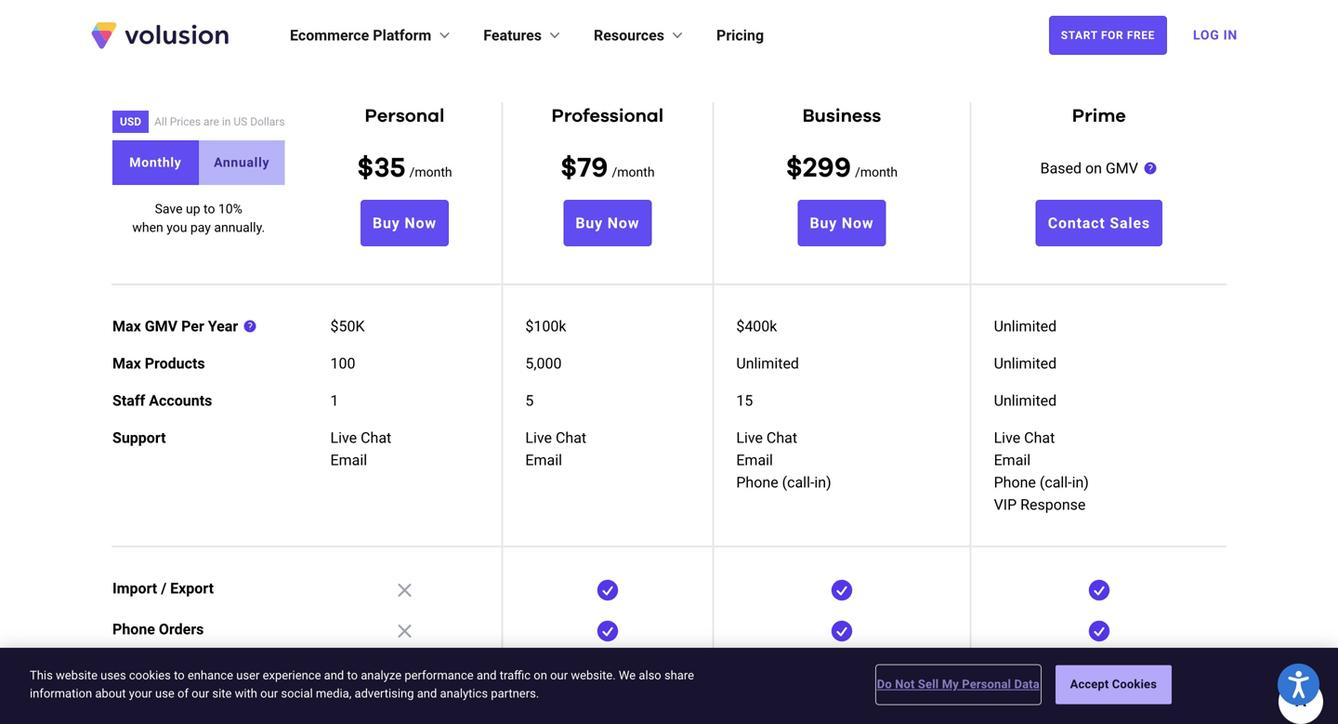 Task type: describe. For each thing, give the bounding box(es) containing it.
start for free link
[[1049, 16, 1168, 55]]

annually
[[214, 155, 270, 170]]

features button
[[484, 24, 564, 46]]

79
[[578, 154, 608, 182]]

social
[[281, 687, 313, 701]]

monthly
[[129, 155, 182, 170]]

$400k
[[737, 317, 778, 335]]

0 vertical spatial on
[[1086, 159, 1103, 177]]

15
[[737, 392, 753, 410]]

sales
[[1110, 214, 1151, 232]]

are
[[204, 115, 219, 128]]

annually button
[[199, 140, 285, 185]]

export
[[170, 580, 214, 597]]

2 horizontal spatial and
[[477, 668, 497, 682]]

1 horizontal spatial our
[[260, 687, 278, 701]]

user
[[236, 668, 260, 682]]

2 chat from the left
[[556, 429, 587, 447]]

unlimited for unlimited
[[994, 355, 1057, 372]]

start
[[1061, 29, 1098, 42]]

2 live chat email from the left
[[526, 429, 587, 469]]

in) for live chat email phone (call-in) vip response
[[1072, 474, 1089, 491]]

now for 299
[[842, 214, 874, 232]]

phone for live chat email phone (call-in) vip response
[[994, 474, 1037, 491]]

unlimited for 15
[[994, 392, 1057, 410]]

max for max gmv per year
[[112, 317, 141, 335]]

live chat email phone (call-in)
[[737, 429, 832, 491]]

resources
[[594, 26, 665, 44]]

$50k
[[331, 317, 365, 335]]

contact sales
[[1048, 214, 1151, 232]]

ratings & reviews
[[112, 702, 236, 720]]

buy now link for 299
[[798, 200, 886, 246]]

1 email from the left
[[331, 451, 367, 469]]

resources button
[[594, 24, 687, 46]]

also
[[639, 668, 662, 682]]

$100k
[[526, 317, 567, 335]]

to inside the 'save up to 10% when you pay annually.'
[[204, 201, 215, 217]]

free
[[1128, 29, 1156, 42]]

usd
[[120, 115, 141, 128]]

0 horizontal spatial to
[[174, 668, 185, 682]]

ratings
[[112, 702, 163, 720]]

media,
[[316, 687, 352, 701]]

platform
[[373, 26, 432, 44]]

pricing
[[717, 26, 764, 44]]

analytics
[[440, 687, 488, 701]]

privacy alert dialog
[[0, 648, 1339, 724]]

monthly button
[[112, 140, 199, 185]]

2 horizontal spatial to
[[347, 668, 358, 682]]

annually.
[[214, 220, 265, 235]]

chat inside "live chat email phone (call-in) vip response"
[[1025, 429, 1055, 447]]

$ 79 /month
[[561, 154, 655, 182]]

max for max products
[[112, 355, 141, 372]]

dollars
[[250, 115, 285, 128]]

prime
[[1073, 107, 1127, 126]]

up
[[186, 201, 200, 217]]

features
[[484, 26, 542, 44]]

buy now link for 79
[[564, 200, 652, 246]]

response
[[1021, 496, 1086, 514]]

enhance
[[188, 668, 233, 682]]

live inside live chat email phone (call-in)
[[737, 429, 763, 447]]

1
[[331, 392, 339, 410]]

orders
[[159, 621, 204, 638]]

prices
[[170, 115, 201, 128]]

staff
[[112, 392, 145, 410]]

import / export
[[112, 580, 214, 597]]

live chat email phone (call-in) vip response
[[994, 429, 1089, 514]]

0 horizontal spatial and
[[324, 668, 344, 682]]

5
[[526, 392, 534, 410]]

2 horizontal spatial our
[[550, 668, 568, 682]]

email inside live chat email phone (call-in)
[[737, 451, 773, 469]]

products
[[145, 355, 205, 372]]

email inside "live chat email phone (call-in) vip response"
[[994, 451, 1031, 469]]

accept
[[1071, 677, 1109, 691]]

vip
[[994, 496, 1017, 514]]

accept cookies
[[1071, 677, 1157, 691]]

cookies
[[129, 668, 171, 682]]

/month for 299
[[855, 165, 898, 180]]

we
[[619, 668, 636, 682]]

accounts
[[149, 392, 212, 410]]

all prices are in us dollars
[[154, 115, 285, 128]]

do not sell my personal data
[[877, 677, 1040, 691]]

35
[[374, 154, 406, 182]]

you
[[167, 220, 187, 235]]

crm
[[112, 661, 145, 679]]

staff accounts
[[112, 392, 212, 410]]

buy now for 299
[[810, 214, 874, 232]]

when
[[132, 220, 163, 235]]

pricing link
[[717, 24, 764, 46]]

buy now link for 35
[[361, 200, 449, 246]]

us
[[234, 115, 248, 128]]

live inside "live chat email phone (call-in) vip response"
[[994, 429, 1021, 447]]

log
[[1194, 27, 1220, 43]]

do
[[877, 677, 892, 691]]

ecommerce platform
[[290, 26, 432, 44]]



Task type: vqa. For each thing, say whether or not it's contained in the screenshot.
-Amaranda Hernandez, Designer
no



Task type: locate. For each thing, give the bounding box(es) containing it.
now for 35
[[405, 214, 437, 232]]

$ 35 /month
[[357, 154, 452, 182]]

email up vip
[[994, 451, 1031, 469]]

1 buy now from the left
[[373, 214, 437, 232]]

my
[[942, 677, 959, 691]]

1 live chat email from the left
[[331, 429, 392, 469]]

2 buy from the left
[[576, 214, 603, 232]]

2 live from the left
[[526, 429, 552, 447]]

/month inside $ 35 /month
[[410, 165, 452, 180]]

contact
[[1048, 214, 1106, 232]]

max gmv per year
[[112, 317, 238, 335]]

email down 15
[[737, 451, 773, 469]]

experience
[[263, 668, 321, 682]]

website.
[[571, 668, 616, 682]]

this
[[30, 668, 53, 682]]

buy for 79
[[576, 214, 603, 232]]

2 buy now from the left
[[576, 214, 640, 232]]

(call-
[[782, 474, 815, 491], [1040, 474, 1072, 491]]

0 horizontal spatial gmv
[[145, 317, 178, 335]]

3 /month from the left
[[855, 165, 898, 180]]

/
[[161, 580, 167, 597]]

buy now down '$ 299 /month'
[[810, 214, 874, 232]]

buy down 79
[[576, 214, 603, 232]]

data
[[1015, 677, 1040, 691]]

1 horizontal spatial (call-
[[1040, 474, 1072, 491]]

sell
[[918, 677, 939, 691]]

information
[[30, 687, 92, 701]]

2 in) from the left
[[1072, 474, 1089, 491]]

3 $ from the left
[[786, 154, 803, 182]]

live up vip
[[994, 429, 1021, 447]]

per
[[181, 317, 204, 335]]

advertising
[[355, 687, 414, 701]]

and up media,
[[324, 668, 344, 682]]

use
[[155, 687, 175, 701]]

1 horizontal spatial to
[[204, 201, 215, 217]]

2 $ from the left
[[561, 154, 578, 182]]

buy for 35
[[373, 214, 400, 232]]

0 horizontal spatial personal
[[365, 107, 445, 126]]

now
[[405, 214, 437, 232], [608, 214, 640, 232], [842, 214, 874, 232]]

1 buy from the left
[[373, 214, 400, 232]]

1 now from the left
[[405, 214, 437, 232]]

/month for 79
[[612, 165, 655, 180]]

about
[[95, 687, 126, 701]]

buy now for 35
[[373, 214, 437, 232]]

0 horizontal spatial our
[[192, 687, 209, 701]]

reviews
[[181, 702, 236, 720]]

now for 79
[[608, 214, 640, 232]]

0 horizontal spatial on
[[534, 668, 547, 682]]

2 (call- from the left
[[1040, 474, 1072, 491]]

now down $ 79 /month on the top
[[608, 214, 640, 232]]

this website uses cookies to enhance user experience and to analyze performance and traffic on our website. we also share information about your use of our site with our social media, advertising and analytics partners.
[[30, 668, 695, 701]]

in
[[222, 115, 231, 128]]

3 now from the left
[[842, 214, 874, 232]]

3 email from the left
[[737, 451, 773, 469]]

1 chat from the left
[[361, 429, 392, 447]]

live chat email down 1
[[331, 429, 392, 469]]

0 horizontal spatial (call-
[[782, 474, 815, 491]]

1 live from the left
[[331, 429, 357, 447]]

ecommerce platform button
[[290, 24, 454, 46]]

phone for live chat email phone (call-in)
[[737, 474, 779, 491]]

0 vertical spatial gmv
[[1106, 159, 1139, 177]]

2 now from the left
[[608, 214, 640, 232]]

1 horizontal spatial buy now
[[576, 214, 640, 232]]

gmv up sales
[[1106, 159, 1139, 177]]

based on gmv
[[1041, 159, 1139, 177]]

3 live from the left
[[737, 429, 763, 447]]

your
[[129, 687, 152, 701]]

not
[[895, 677, 915, 691]]

1 horizontal spatial buy now link
[[564, 200, 652, 246]]

and down performance at the left
[[417, 687, 437, 701]]

buy for 299
[[810, 214, 838, 232]]

2 /month from the left
[[612, 165, 655, 180]]

to up the 'of'
[[174, 668, 185, 682]]

2 horizontal spatial phone
[[994, 474, 1037, 491]]

buy now
[[373, 214, 437, 232], [576, 214, 640, 232], [810, 214, 874, 232]]

business
[[803, 107, 882, 126]]

live
[[331, 429, 357, 447], [526, 429, 552, 447], [737, 429, 763, 447], [994, 429, 1021, 447]]

0 horizontal spatial now
[[405, 214, 437, 232]]

1 /month from the left
[[410, 165, 452, 180]]

0 horizontal spatial buy now link
[[361, 200, 449, 246]]

ecommerce
[[290, 26, 369, 44]]

on inside this website uses cookies to enhance user experience and to analyze performance and traffic on our website. we also share information about your use of our site with our social media, advertising and analytics partners.
[[534, 668, 547, 682]]

1 in) from the left
[[815, 474, 832, 491]]

0 horizontal spatial live chat email
[[331, 429, 392, 469]]

cookies
[[1113, 677, 1157, 691]]

support
[[112, 429, 166, 447]]

in)
[[815, 474, 832, 491], [1072, 474, 1089, 491]]

/month right the 299
[[855, 165, 898, 180]]

unlimited for $400k
[[994, 317, 1057, 335]]

2 max from the top
[[112, 355, 141, 372]]

save
[[155, 201, 183, 217]]

live chat email down 5
[[526, 429, 587, 469]]

2 horizontal spatial buy
[[810, 214, 838, 232]]

phone up vip
[[994, 474, 1037, 491]]

1 horizontal spatial on
[[1086, 159, 1103, 177]]

max up "staff"
[[112, 355, 141, 372]]

1 $ from the left
[[357, 154, 374, 182]]

start for free
[[1061, 29, 1156, 42]]

gmv
[[1106, 159, 1139, 177], [145, 317, 178, 335]]

log in
[[1194, 27, 1238, 43]]

live down 1
[[331, 429, 357, 447]]

1 horizontal spatial live chat email
[[526, 429, 587, 469]]

buy
[[373, 214, 400, 232], [576, 214, 603, 232], [810, 214, 838, 232]]

buy now down $ 79 /month on the top
[[576, 214, 640, 232]]

3 buy now from the left
[[810, 214, 874, 232]]

2 horizontal spatial buy now
[[810, 214, 874, 232]]

our right the 'of'
[[192, 687, 209, 701]]

contact sales link
[[1036, 200, 1163, 246]]

professional
[[552, 107, 664, 126]]

1 vertical spatial personal
[[962, 677, 1012, 691]]

1 horizontal spatial /month
[[612, 165, 655, 180]]

0 horizontal spatial $
[[357, 154, 374, 182]]

1 horizontal spatial personal
[[962, 677, 1012, 691]]

to up media,
[[347, 668, 358, 682]]

(call- for live chat email phone (call-in)
[[782, 474, 815, 491]]

for
[[1102, 29, 1124, 42]]

/month inside '$ 299 /month'
[[855, 165, 898, 180]]

buy now link down $ 79 /month on the top
[[564, 200, 652, 246]]

/month right 35
[[410, 165, 452, 180]]

site
[[212, 687, 232, 701]]

live down 15
[[737, 429, 763, 447]]

4 email from the left
[[994, 451, 1031, 469]]

phone inside "live chat email phone (call-in) vip response"
[[994, 474, 1037, 491]]

on right based
[[1086, 159, 1103, 177]]

1 vertical spatial gmv
[[145, 317, 178, 335]]

to right up
[[204, 201, 215, 217]]

2 horizontal spatial $
[[786, 154, 803, 182]]

buy down 35
[[373, 214, 400, 232]]

buy down the 299
[[810, 214, 838, 232]]

in) inside live chat email phone (call-in)
[[815, 474, 832, 491]]

0 vertical spatial max
[[112, 317, 141, 335]]

phone
[[737, 474, 779, 491], [994, 474, 1037, 491], [112, 621, 155, 638]]

(call- inside live chat email phone (call-in)
[[782, 474, 815, 491]]

phone down 15
[[737, 474, 779, 491]]

max products
[[112, 355, 205, 372]]

10%
[[218, 201, 243, 217]]

phone down import
[[112, 621, 155, 638]]

max up max products
[[112, 317, 141, 335]]

chat inside live chat email phone (call-in)
[[767, 429, 798, 447]]

in
[[1224, 27, 1238, 43]]

and left traffic
[[477, 668, 497, 682]]

3 chat from the left
[[767, 429, 798, 447]]

4 live from the left
[[994, 429, 1021, 447]]

our right with
[[260, 687, 278, 701]]

open accessibe: accessibility options, statement and help image
[[1289, 671, 1310, 698]]

personal up $ 35 /month
[[365, 107, 445, 126]]

gmv left per
[[145, 317, 178, 335]]

phone inside live chat email phone (call-in)
[[737, 474, 779, 491]]

on right traffic
[[534, 668, 547, 682]]

in) inside "live chat email phone (call-in) vip response"
[[1072, 474, 1089, 491]]

$
[[357, 154, 374, 182], [561, 154, 578, 182], [786, 154, 803, 182]]

log in link
[[1183, 15, 1249, 56]]

/month right 79
[[612, 165, 655, 180]]

1 vertical spatial max
[[112, 355, 141, 372]]

2 horizontal spatial /month
[[855, 165, 898, 180]]

2 buy now link from the left
[[564, 200, 652, 246]]

2 horizontal spatial buy now link
[[798, 200, 886, 246]]

unlimited
[[994, 317, 1057, 335], [737, 355, 799, 372], [994, 355, 1057, 372], [994, 392, 1057, 410]]

our left website.
[[550, 668, 568, 682]]

buy now for 79
[[576, 214, 640, 232]]

buy now link down '$ 299 /month'
[[798, 200, 886, 246]]

now down '$ 299 /month'
[[842, 214, 874, 232]]

with
[[235, 687, 257, 701]]

email down 1
[[331, 451, 367, 469]]

buy now down $ 35 /month
[[373, 214, 437, 232]]

100
[[331, 355, 356, 372]]

3 buy from the left
[[810, 214, 838, 232]]

1 vertical spatial on
[[534, 668, 547, 682]]

1 horizontal spatial buy
[[576, 214, 603, 232]]

5,000
[[526, 355, 562, 372]]

$ for 79
[[561, 154, 578, 182]]

live chat email
[[331, 429, 392, 469], [526, 429, 587, 469]]

0 horizontal spatial in)
[[815, 474, 832, 491]]

1 horizontal spatial now
[[608, 214, 640, 232]]

1 horizontal spatial in)
[[1072, 474, 1089, 491]]

personal right my
[[962, 677, 1012, 691]]

$ 299 /month
[[786, 154, 898, 182]]

0 horizontal spatial buy now
[[373, 214, 437, 232]]

299
[[803, 154, 852, 182]]

email down 5
[[526, 451, 562, 469]]

our
[[550, 668, 568, 682], [192, 687, 209, 701], [260, 687, 278, 701]]

3 buy now link from the left
[[798, 200, 886, 246]]

1 (call- from the left
[[782, 474, 815, 491]]

(call- inside "live chat email phone (call-in) vip response"
[[1040, 474, 1072, 491]]

import
[[112, 580, 157, 597]]

$ for 35
[[357, 154, 374, 182]]

live down 5
[[526, 429, 552, 447]]

1 horizontal spatial and
[[417, 687, 437, 701]]

(call- for live chat email phone (call-in) vip response
[[1040, 474, 1072, 491]]

0 horizontal spatial phone
[[112, 621, 155, 638]]

$ for 299
[[786, 154, 803, 182]]

personal inside "button"
[[962, 677, 1012, 691]]

in) for live chat email phone (call-in)
[[815, 474, 832, 491]]

year
[[208, 317, 238, 335]]

do not sell my personal data button
[[877, 666, 1040, 703]]

/month for 35
[[410, 165, 452, 180]]

0 horizontal spatial /month
[[410, 165, 452, 180]]

4 chat from the left
[[1025, 429, 1055, 447]]

1 horizontal spatial phone
[[737, 474, 779, 491]]

1 horizontal spatial gmv
[[1106, 159, 1139, 177]]

1 buy now link from the left
[[361, 200, 449, 246]]

0 vertical spatial personal
[[365, 107, 445, 126]]

buy now link down $ 35 /month
[[361, 200, 449, 246]]

pay
[[191, 220, 211, 235]]

chat
[[361, 429, 392, 447], [556, 429, 587, 447], [767, 429, 798, 447], [1025, 429, 1055, 447]]

now down $ 35 /month
[[405, 214, 437, 232]]

save up to 10% when you pay annually.
[[132, 201, 265, 235]]

2 email from the left
[[526, 451, 562, 469]]

2 horizontal spatial now
[[842, 214, 874, 232]]

all
[[154, 115, 167, 128]]

1 max from the top
[[112, 317, 141, 335]]

0 horizontal spatial buy
[[373, 214, 400, 232]]

phone orders
[[112, 621, 204, 638]]

/month inside $ 79 /month
[[612, 165, 655, 180]]

personal
[[365, 107, 445, 126], [962, 677, 1012, 691]]

on
[[1086, 159, 1103, 177], [534, 668, 547, 682]]

1 horizontal spatial $
[[561, 154, 578, 182]]



